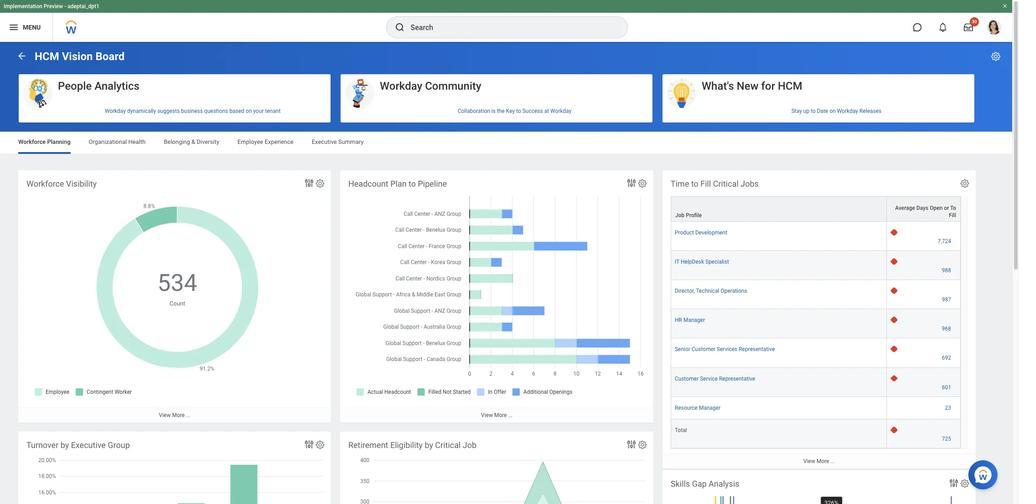 Task type: describe. For each thing, give the bounding box(es) containing it.
people
[[58, 80, 92, 93]]

time
[[671, 179, 689, 189]]

date
[[817, 108, 828, 114]]

view more ... for headcount plan to pipeline
[[481, 413, 513, 419]]

collaboration is the key to success at workday link
[[341, 104, 653, 118]]

helpdesk
[[681, 259, 704, 265]]

968 button
[[942, 326, 953, 333]]

director, technical operations link
[[675, 286, 747, 295]]

success
[[522, 108, 543, 114]]

988
[[942, 268, 951, 274]]

profile logan mcneil image
[[987, 20, 1001, 37]]

organizational health
[[89, 139, 146, 145]]

eligibility
[[390, 441, 423, 451]]

collaboration is the key to success at workday
[[458, 108, 572, 114]]

row containing hr manager
[[671, 310, 961, 339]]

up
[[803, 108, 809, 114]]

30 button
[[958, 17, 979, 37]]

product development
[[675, 230, 727, 236]]

workday community
[[380, 80, 481, 93]]

menu button
[[0, 13, 53, 42]]

adeptai_dpt1
[[68, 3, 99, 10]]

to inside 'link'
[[516, 108, 521, 114]]

manager for resource manager
[[699, 405, 721, 412]]

1 vertical spatial job
[[463, 441, 477, 451]]

skills gap analysis
[[671, 480, 739, 489]]

view for time to fill critical jobs
[[803, 459, 815, 465]]

it helpdesk specialist
[[675, 259, 729, 265]]

30
[[972, 19, 977, 24]]

senior customer services representative
[[675, 347, 775, 353]]

0 vertical spatial hcm
[[35, 50, 59, 63]]

services
[[717, 347, 737, 353]]

1 vertical spatial representative
[[719, 376, 755, 382]]

configure turnover by executive group image
[[315, 440, 325, 451]]

planning
[[47, 139, 70, 145]]

to inside "element"
[[691, 179, 699, 189]]

total
[[675, 428, 687, 434]]

headcount plan to pipeline element
[[340, 171, 653, 423]]

senior customer services representative link
[[675, 345, 775, 353]]

resource manager
[[675, 405, 721, 412]]

... inside workforce visibility element
[[186, 413, 190, 419]]

menu banner
[[0, 0, 1012, 42]]

987 button
[[942, 297, 953, 304]]

business
[[181, 108, 203, 114]]

more for headcount plan to pipeline
[[494, 413, 507, 419]]

987
[[942, 297, 951, 303]]

group
[[108, 441, 130, 451]]

workday community button
[[341, 74, 653, 109]]

skills
[[671, 480, 690, 489]]

dynamically
[[127, 108, 156, 114]]

employee experience
[[237, 139, 294, 145]]

hcm vision board
[[35, 50, 125, 63]]

senior
[[675, 347, 690, 353]]

director, technical operations
[[675, 288, 747, 295]]

at
[[544, 108, 549, 114]]

configure headcount plan to pipeline image
[[637, 179, 648, 189]]

by inside retirement eligibility by critical job element
[[425, 441, 433, 451]]

workforce for workforce visibility
[[26, 179, 64, 189]]

critical for jobs
[[713, 179, 739, 189]]

specialist
[[705, 259, 729, 265]]

questions
[[204, 108, 228, 114]]

row containing total
[[671, 420, 961, 449]]

product development link
[[675, 228, 727, 236]]

view for headcount plan to pipeline
[[481, 413, 493, 419]]

turnover by executive group
[[26, 441, 130, 451]]

customer service representative link
[[675, 374, 755, 382]]

job profile button
[[671, 197, 887, 222]]

search image
[[394, 22, 405, 33]]

7,724 button
[[938, 238, 953, 245]]

new
[[737, 80, 759, 93]]

pipeline
[[418, 179, 447, 189]]

tenant
[[265, 108, 281, 114]]

people analytics button
[[19, 74, 331, 109]]

diversity
[[197, 139, 219, 145]]

resource
[[675, 405, 698, 412]]

hcm inside 'button'
[[778, 80, 802, 93]]

534
[[157, 270, 197, 297]]

what's new for hcm button
[[663, 74, 974, 109]]

gap
[[692, 480, 707, 489]]

534 count
[[157, 270, 197, 307]]

plan
[[390, 179, 407, 189]]

to right 'up'
[[811, 108, 816, 114]]

more for workforce visibility
[[172, 413, 185, 419]]

to inside 'element'
[[409, 179, 416, 189]]

configure skills gap analysis image
[[960, 479, 970, 489]]

customer inside customer service representative link
[[675, 376, 699, 382]]

2 on from the left
[[830, 108, 836, 114]]

average days open or to fill button
[[887, 197, 960, 222]]

workforce planning
[[18, 139, 70, 145]]

0 vertical spatial fill
[[701, 179, 711, 189]]

fill inside average days open or to fill
[[949, 213, 956, 219]]

534 button
[[157, 268, 199, 299]]

725
[[942, 436, 951, 443]]

configure and view chart data image for by
[[626, 440, 637, 451]]

customer service representative
[[675, 376, 755, 382]]

people analytics
[[58, 80, 139, 93]]



Task type: locate. For each thing, give the bounding box(es) containing it.
1 vertical spatial critical
[[435, 441, 461, 451]]

customer left 'service' on the bottom of the page
[[675, 376, 699, 382]]

1 horizontal spatial critical
[[713, 179, 739, 189]]

executive left group
[[71, 441, 106, 451]]

more inside headcount plan to pipeline 'element'
[[494, 413, 507, 419]]

manager right hr
[[683, 318, 705, 324]]

previous page image
[[16, 50, 27, 61]]

row containing customer service representative
[[671, 368, 961, 397]]

on
[[246, 108, 252, 114], [830, 108, 836, 114]]

1 horizontal spatial more
[[494, 413, 507, 419]]

0 horizontal spatial on
[[246, 108, 252, 114]]

0 vertical spatial manager
[[683, 318, 705, 324]]

0 horizontal spatial job
[[463, 441, 477, 451]]

it
[[675, 259, 679, 265]]

fill right time
[[701, 179, 711, 189]]

2 row from the top
[[671, 222, 961, 251]]

2 by from the left
[[425, 441, 433, 451]]

technical
[[696, 288, 719, 295]]

0 vertical spatial customer
[[692, 347, 715, 353]]

692
[[942, 355, 951, 362]]

health
[[128, 139, 146, 145]]

implementation
[[4, 3, 42, 10]]

1 vertical spatial workforce
[[26, 179, 64, 189]]

the
[[497, 108, 505, 114]]

view more ... for time to fill critical jobs
[[803, 459, 835, 465]]

view inside headcount plan to pipeline 'element'
[[481, 413, 493, 419]]

row
[[671, 197, 961, 222], [671, 222, 961, 251], [671, 251, 961, 281], [671, 281, 961, 310], [671, 310, 961, 339], [671, 339, 961, 368], [671, 368, 961, 397], [671, 397, 961, 420], [671, 420, 961, 449]]

on left your
[[246, 108, 252, 114]]

stay up to date on workday releases link
[[663, 104, 974, 118]]

implementation preview -   adeptai_dpt1
[[4, 3, 99, 10]]

visibility
[[66, 179, 97, 189]]

on right date
[[830, 108, 836, 114]]

collaboration
[[458, 108, 490, 114]]

tab list inside 534 main content
[[9, 132, 1003, 154]]

belonging
[[164, 139, 190, 145]]

retirement eligibility by critical job
[[348, 441, 477, 451]]

3 row from the top
[[671, 251, 961, 281]]

employee
[[237, 139, 263, 145]]

view more ... link for headcount plan to pipeline
[[340, 408, 653, 423]]

... for fill
[[831, 459, 835, 465]]

more
[[172, 413, 185, 419], [494, 413, 507, 419], [817, 459, 829, 465]]

to right key
[[516, 108, 521, 114]]

jobs
[[741, 179, 759, 189]]

workforce inside tab list
[[18, 139, 46, 145]]

view more ... inside workforce visibility element
[[159, 413, 190, 419]]

configure and view chart data image left configure retirement eligibility by critical job image
[[626, 440, 637, 451]]

601
[[942, 385, 951, 391]]

0 horizontal spatial executive
[[71, 441, 106, 451]]

workday
[[380, 80, 422, 93], [105, 108, 126, 114], [550, 108, 572, 114], [837, 108, 858, 114]]

manager
[[683, 318, 705, 324], [699, 405, 721, 412]]

retirement eligibility by critical job element
[[340, 432, 653, 505]]

configure and view chart data image left configure workforce visibility image
[[304, 178, 315, 189]]

critical inside "element"
[[713, 179, 739, 189]]

view more ... inside time to fill critical jobs "element"
[[803, 459, 835, 465]]

to
[[950, 205, 956, 212]]

0 vertical spatial representative
[[739, 347, 775, 353]]

configure and view chart data image inside retirement eligibility by critical job element
[[626, 440, 637, 451]]

1 horizontal spatial hcm
[[778, 80, 802, 93]]

your
[[253, 108, 264, 114]]

1 vertical spatial manager
[[699, 405, 721, 412]]

configure workforce visibility image
[[315, 179, 325, 189]]

hr
[[675, 318, 682, 324]]

view more ... link for workforce visibility
[[18, 408, 331, 423]]

view more ... inside headcount plan to pipeline 'element'
[[481, 413, 513, 419]]

workforce visibility
[[26, 179, 97, 189]]

view for workforce visibility
[[159, 413, 171, 419]]

based
[[229, 108, 244, 114]]

0 horizontal spatial fill
[[701, 179, 711, 189]]

0 vertical spatial critical
[[713, 179, 739, 189]]

summary
[[338, 139, 364, 145]]

1 on from the left
[[246, 108, 252, 114]]

days
[[917, 205, 929, 212]]

inbox large image
[[964, 23, 973, 32]]

534 main content
[[0, 42, 1012, 505]]

time to fill critical jobs element
[[663, 171, 976, 469]]

1 horizontal spatial view
[[481, 413, 493, 419]]

configure this page image
[[990, 51, 1001, 62]]

product
[[675, 230, 694, 236]]

1 vertical spatial executive
[[71, 441, 106, 451]]

601 button
[[942, 384, 953, 392]]

tab list
[[9, 132, 1003, 154]]

0 horizontal spatial view
[[159, 413, 171, 419]]

row containing product development
[[671, 222, 961, 251]]

6 row from the top
[[671, 339, 961, 368]]

customer
[[692, 347, 715, 353], [675, 376, 699, 382]]

configure and view chart data image for to
[[626, 178, 637, 189]]

...
[[186, 413, 190, 419], [508, 413, 513, 419], [831, 459, 835, 465]]

1 horizontal spatial by
[[425, 441, 433, 451]]

more inside time to fill critical jobs "element"
[[817, 459, 829, 465]]

23 button
[[945, 405, 953, 412]]

view
[[159, 413, 171, 419], [481, 413, 493, 419], [803, 459, 815, 465]]

justify image
[[8, 22, 19, 33]]

what's
[[702, 80, 734, 93]]

hcm right for
[[778, 80, 802, 93]]

... for to
[[508, 413, 513, 419]]

1 vertical spatial hcm
[[778, 80, 802, 93]]

preview
[[44, 3, 63, 10]]

is
[[491, 108, 496, 114]]

0 horizontal spatial view more ... link
[[18, 408, 331, 423]]

workforce left "visibility"
[[26, 179, 64, 189]]

executive left summary
[[312, 139, 337, 145]]

1 horizontal spatial fill
[[949, 213, 956, 219]]

more for time to fill critical jobs
[[817, 459, 829, 465]]

view more ...
[[159, 413, 190, 419], [481, 413, 513, 419], [803, 459, 835, 465]]

0 horizontal spatial more
[[172, 413, 185, 419]]

fill
[[701, 179, 711, 189], [949, 213, 956, 219]]

1 horizontal spatial on
[[830, 108, 836, 114]]

community
[[425, 80, 481, 93]]

critical left jobs
[[713, 179, 739, 189]]

view more ... for workforce visibility
[[159, 413, 190, 419]]

0 horizontal spatial view more ...
[[159, 413, 190, 419]]

what's new for hcm
[[702, 80, 802, 93]]

hr manager
[[675, 318, 705, 324]]

job inside popup button
[[675, 213, 685, 219]]

director,
[[675, 288, 695, 295]]

to
[[516, 108, 521, 114], [811, 108, 816, 114], [409, 179, 416, 189], [691, 179, 699, 189]]

resource manager link
[[675, 403, 721, 412]]

row containing it helpdesk specialist
[[671, 251, 961, 281]]

skills gap analysis element
[[663, 471, 976, 505]]

analytics
[[94, 80, 139, 93]]

suggests
[[157, 108, 180, 114]]

-
[[64, 3, 66, 10]]

view more ... link for time to fill critical jobs
[[663, 454, 976, 469]]

view inside time to fill critical jobs "element"
[[803, 459, 815, 465]]

1 horizontal spatial view more ...
[[481, 413, 513, 419]]

988 button
[[942, 267, 953, 275]]

board
[[95, 50, 125, 63]]

configure and view chart data image
[[304, 440, 315, 451]]

workforce for workforce planning
[[18, 139, 46, 145]]

1 horizontal spatial job
[[675, 213, 685, 219]]

belonging & diversity
[[164, 139, 219, 145]]

workforce visibility element
[[18, 171, 331, 423]]

1 vertical spatial customer
[[675, 376, 699, 382]]

critical right eligibility
[[435, 441, 461, 451]]

profile
[[686, 213, 702, 219]]

count
[[170, 300, 185, 307]]

2 horizontal spatial view more ...
[[803, 459, 835, 465]]

by inside the turnover by executive group element
[[60, 441, 69, 451]]

968
[[942, 326, 951, 333]]

1 horizontal spatial ...
[[508, 413, 513, 419]]

manager right resource
[[699, 405, 721, 412]]

fill down to
[[949, 213, 956, 219]]

more inside workforce visibility element
[[172, 413, 185, 419]]

notifications large image
[[938, 23, 948, 32]]

releases
[[860, 108, 882, 114]]

&
[[192, 139, 195, 145]]

row containing average days open or to fill
[[671, 197, 961, 222]]

experience
[[265, 139, 294, 145]]

customer right senior
[[692, 347, 715, 353]]

workforce left planning
[[18, 139, 46, 145]]

by
[[60, 441, 69, 451], [425, 441, 433, 451]]

configure time to fill critical jobs image
[[960, 179, 970, 189]]

row containing senior customer services representative
[[671, 339, 961, 368]]

executive summary
[[312, 139, 364, 145]]

total element
[[675, 426, 687, 434]]

stay up to date on workday releases
[[791, 108, 882, 114]]

5 row from the top
[[671, 310, 961, 339]]

workday inside stay up to date on workday releases link
[[837, 108, 858, 114]]

service
[[700, 376, 718, 382]]

7 row from the top
[[671, 368, 961, 397]]

organizational
[[89, 139, 127, 145]]

... inside time to fill critical jobs "element"
[[831, 459, 835, 465]]

configure and view chart data image for analysis
[[948, 478, 959, 489]]

turnover
[[26, 441, 58, 451]]

0 vertical spatial job
[[675, 213, 685, 219]]

1 by from the left
[[60, 441, 69, 451]]

2 horizontal spatial ...
[[831, 459, 835, 465]]

representative right 'service' on the bottom of the page
[[719, 376, 755, 382]]

workday inside workday dynamically suggests business questions based on your tenant link
[[105, 108, 126, 114]]

8 row from the top
[[671, 397, 961, 420]]

0 horizontal spatial critical
[[435, 441, 461, 451]]

vision
[[62, 50, 93, 63]]

job profile
[[675, 213, 702, 219]]

configure and view chart data image left "configure skills gap analysis" icon
[[948, 478, 959, 489]]

0 horizontal spatial hcm
[[35, 50, 59, 63]]

critical for job
[[435, 441, 461, 451]]

tab list containing workforce planning
[[9, 132, 1003, 154]]

2 horizontal spatial view
[[803, 459, 815, 465]]

1 horizontal spatial view more ... link
[[340, 408, 653, 423]]

or
[[944, 205, 949, 212]]

0 horizontal spatial by
[[60, 441, 69, 451]]

... inside headcount plan to pipeline 'element'
[[508, 413, 513, 419]]

stay
[[791, 108, 802, 114]]

workday inside 'collaboration is the key to success at workday' 'link'
[[550, 108, 572, 114]]

by right turnover
[[60, 441, 69, 451]]

executive
[[312, 139, 337, 145], [71, 441, 106, 451]]

to right time
[[691, 179, 699, 189]]

2 horizontal spatial view more ... link
[[663, 454, 976, 469]]

1 row from the top
[[671, 197, 961, 222]]

725 button
[[942, 436, 953, 443]]

4 row from the top
[[671, 281, 961, 310]]

692 button
[[942, 355, 953, 362]]

0 horizontal spatial ...
[[186, 413, 190, 419]]

close environment banner image
[[1002, 3, 1008, 9]]

representative right services
[[739, 347, 775, 353]]

7,724
[[938, 239, 951, 245]]

headcount plan to pipeline
[[348, 179, 447, 189]]

open
[[930, 205, 943, 212]]

workday inside workday community "button"
[[380, 80, 422, 93]]

0 vertical spatial executive
[[312, 139, 337, 145]]

1 horizontal spatial executive
[[312, 139, 337, 145]]

row containing director, technical operations
[[671, 281, 961, 310]]

0 vertical spatial workforce
[[18, 139, 46, 145]]

configure retirement eligibility by critical job image
[[637, 440, 648, 451]]

configure and view chart data image inside workforce visibility element
[[304, 178, 315, 189]]

Search Workday  search field
[[411, 17, 609, 37]]

configure and view chart data image
[[304, 178, 315, 189], [626, 178, 637, 189], [626, 440, 637, 451], [948, 478, 959, 489]]

to right plan
[[409, 179, 416, 189]]

view inside workforce visibility element
[[159, 413, 171, 419]]

hcm right previous page icon
[[35, 50, 59, 63]]

configure and view chart data image left configure headcount plan to pipeline icon
[[626, 178, 637, 189]]

analysis
[[709, 480, 739, 489]]

customer inside senior customer services representative link
[[692, 347, 715, 353]]

executive inside tab list
[[312, 139, 337, 145]]

by right eligibility
[[425, 441, 433, 451]]

9 row from the top
[[671, 420, 961, 449]]

turnover by executive group element
[[18, 432, 331, 505]]

manager for hr manager
[[683, 318, 705, 324]]

menu
[[23, 24, 41, 31]]

workday dynamically suggests business questions based on your tenant link
[[19, 104, 331, 118]]

row containing resource manager
[[671, 397, 961, 420]]

1 vertical spatial fill
[[949, 213, 956, 219]]

2 horizontal spatial more
[[817, 459, 829, 465]]



Task type: vqa. For each thing, say whether or not it's contained in the screenshot.
The Total element
yes



